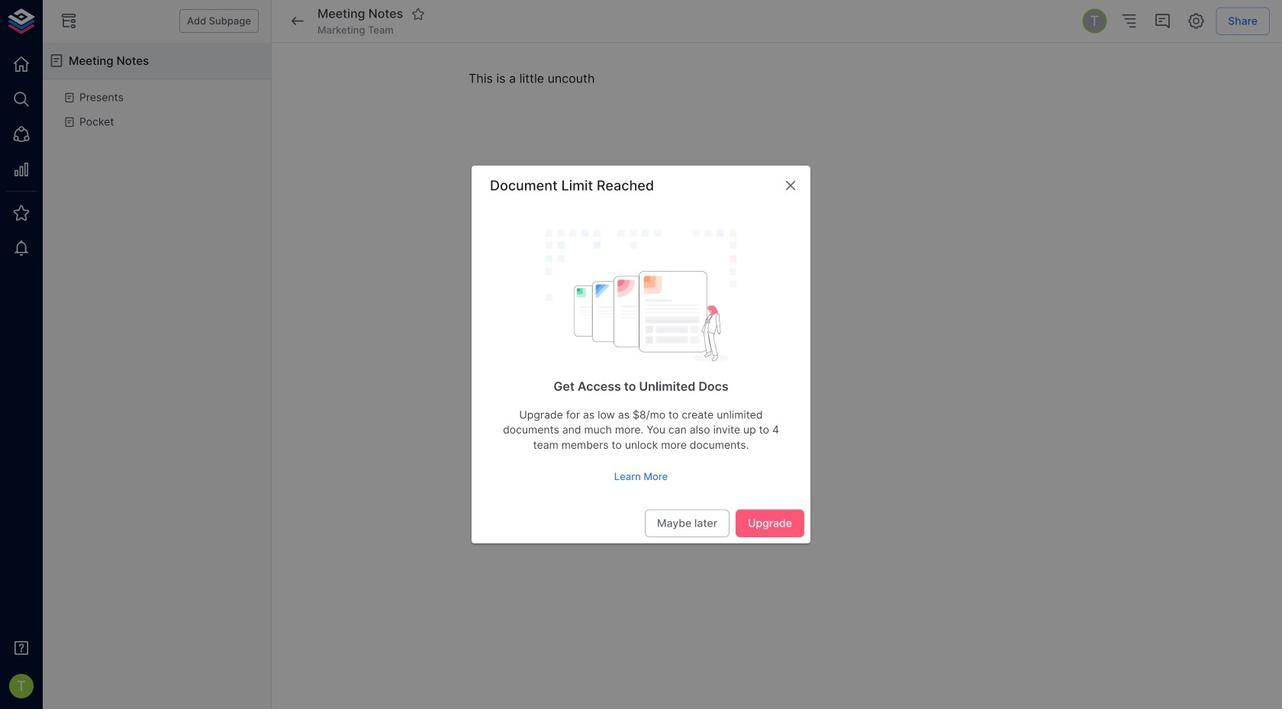 Task type: vqa. For each thing, say whether or not it's contained in the screenshot.
https:// text box
no



Task type: describe. For each thing, give the bounding box(es) containing it.
favorite image
[[412, 7, 425, 21]]

comments image
[[1154, 12, 1172, 30]]

table of contents image
[[1120, 12, 1138, 30]]

hide wiki image
[[60, 12, 78, 30]]



Task type: locate. For each thing, give the bounding box(es) containing it.
go back image
[[289, 12, 307, 30]]

settings image
[[1187, 12, 1205, 30]]

dialog
[[472, 166, 811, 544]]



